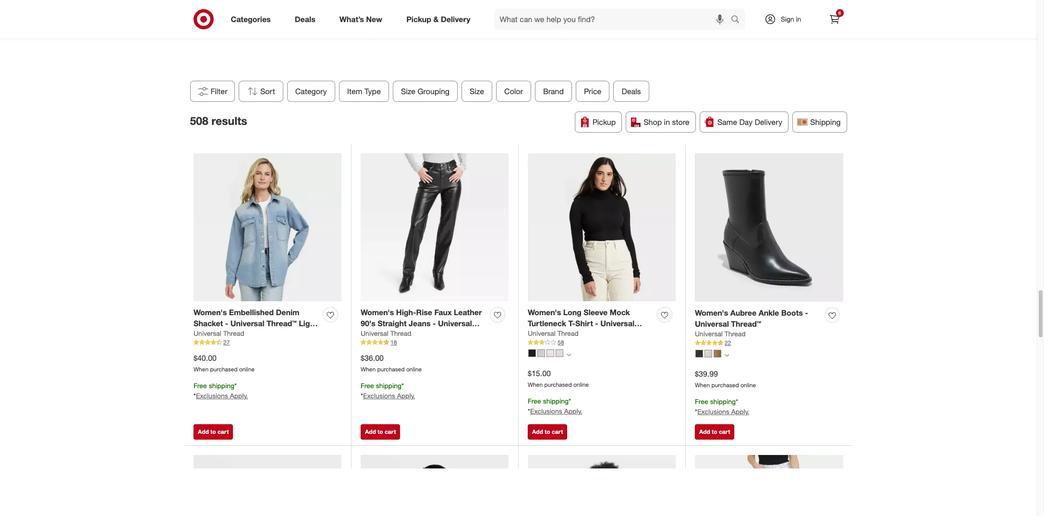 Task type: locate. For each thing, give the bounding box(es) containing it.
free for $15.00
[[528, 397, 541, 405]]

shipping for $40.00
[[209, 382, 235, 390]]

delivery inside "button"
[[755, 117, 783, 127]]

when inside $40.00 when purchased online
[[194, 366, 209, 373]]

apply. down '$39.99 when purchased online'
[[732, 408, 750, 416]]

when for $39.99
[[695, 382, 710, 389]]

exclusions down the $15.00 when purchased online
[[530, 407, 563, 415]]

0 vertical spatial pickup
[[407, 14, 432, 24]]

purchased down $36.00
[[377, 366, 405, 373]]

pickup button
[[575, 111, 622, 132]]

0 horizontal spatial in
[[664, 117, 670, 127]]

women's up turtleneck on the bottom right of page
[[528, 307, 561, 317]]

universal down mock on the bottom right of the page
[[601, 318, 635, 328]]

size left grouping
[[401, 86, 415, 96]]

exclusions apply. link down $36.00 when purchased online
[[363, 392, 415, 400]]

2 add to cart button from the left
[[361, 424, 400, 439]]

deals link
[[287, 9, 328, 30]]

women's inside women's embellished denim shacket - universal thread™ light wash
[[194, 307, 227, 317]]

universal thread link up "58"
[[528, 329, 579, 338]]

off white image
[[705, 350, 713, 358]]

shop
[[644, 117, 662, 127]]

free shipping * * exclusions apply.
[[194, 382, 248, 400], [361, 382, 415, 400], [528, 397, 583, 415], [695, 397, 750, 416]]

0 vertical spatial delivery
[[441, 14, 471, 24]]

women's up shacket
[[194, 307, 227, 317]]

shipping down $36.00 when purchased online
[[376, 382, 402, 390]]

1 cart from the left
[[218, 428, 229, 435]]

size inside button
[[401, 86, 415, 96]]

exclusions apply. link for $40.00
[[196, 392, 248, 400]]

1 vertical spatial delivery
[[755, 117, 783, 127]]

deals
[[295, 14, 316, 24], [622, 86, 641, 96]]

shipping
[[209, 382, 235, 390], [376, 382, 402, 390], [543, 397, 569, 405], [711, 397, 736, 406]]

3 cart from the left
[[552, 428, 563, 435]]

apply. down $40.00 when purchased online
[[230, 392, 248, 400]]

0 horizontal spatial all colors element
[[567, 352, 571, 357]]

universal down embellished
[[231, 318, 265, 328]]

all colors element right 'white' icon
[[567, 352, 571, 357]]

1 horizontal spatial deals
[[622, 86, 641, 96]]

- down sleeve
[[596, 318, 599, 328]]

- inside women's embellished denim shacket - universal thread™ light wash
[[225, 318, 228, 328]]

* down $39.99
[[695, 408, 698, 416]]

women's for women's embellished denim shacket - universal thread™ light wash
[[194, 307, 227, 317]]

purchased inside '$39.99 when purchased online'
[[712, 382, 739, 389]]

exclusions apply. link
[[196, 392, 248, 400], [363, 392, 415, 400], [530, 407, 583, 415], [698, 408, 750, 416]]

1 horizontal spatial delivery
[[755, 117, 783, 127]]

size for size
[[470, 86, 484, 96]]

universal down faux
[[438, 318, 472, 328]]

1 vertical spatial pickup
[[593, 117, 616, 127]]

exclusions
[[196, 392, 228, 400], [363, 392, 395, 400], [530, 407, 563, 415], [698, 408, 730, 416]]

2 size from the left
[[470, 86, 484, 96]]

thread™
[[267, 318, 297, 328], [732, 319, 762, 328], [361, 329, 391, 339], [528, 329, 558, 339]]

18
[[391, 339, 397, 346]]

pickup left "&"
[[407, 14, 432, 24]]

all colors element right tan icon
[[725, 352, 729, 358]]

women's mid-rise 90's baggy jeans - universal thread™ metallic wash image
[[695, 455, 844, 516], [695, 455, 844, 516]]

online inside the $15.00 when purchased online
[[574, 381, 589, 388]]

0 horizontal spatial delivery
[[441, 14, 471, 24]]

thread™ down denim
[[267, 318, 297, 328]]

- down faux
[[433, 318, 436, 328]]

apply. for $40.00
[[230, 392, 248, 400]]

universal thread up 27
[[194, 329, 244, 338]]

22
[[725, 339, 732, 347]]

universal thread link up 18
[[361, 329, 412, 338]]

universal inside women's embellished denim shacket - universal thread™ light wash
[[231, 318, 265, 328]]

3 add to cart from the left
[[532, 428, 563, 435]]

-
[[805, 308, 809, 317], [225, 318, 228, 328], [433, 318, 436, 328], [596, 318, 599, 328]]

1 vertical spatial deals
[[622, 86, 641, 96]]

free shipping * * exclusions apply. down '$39.99 when purchased online'
[[695, 397, 750, 416]]

universal down turtleneck on the bottom right of page
[[528, 329, 556, 338]]

1 add from the left
[[198, 428, 209, 435]]

rise
[[416, 307, 433, 317]]

27
[[223, 339, 230, 346]]

aubree
[[731, 308, 757, 317]]

when for $36.00
[[361, 366, 376, 373]]

universal down shacket
[[194, 329, 221, 338]]

price
[[584, 86, 602, 96]]

online inside $40.00 when purchased online
[[239, 366, 255, 373]]

women's inside women's high-rise faux leather 90's straight jeans - universal thread™ black
[[361, 307, 394, 317]]

to
[[211, 428, 216, 435], [378, 428, 383, 435], [545, 428, 551, 435], [712, 428, 718, 435]]

in inside sign in link
[[796, 15, 802, 23]]

pickup
[[407, 14, 432, 24], [593, 117, 616, 127]]

- inside the women's long sleeve mock turtleneck t-shirt - universal thread™
[[596, 318, 599, 328]]

what's
[[340, 14, 364, 24]]

item
[[347, 86, 362, 96]]

store
[[673, 117, 690, 127]]

- right shacket
[[225, 318, 228, 328]]

3 add to cart button from the left
[[528, 424, 568, 439]]

* down $36.00 when purchased online
[[402, 382, 404, 390]]

apply. for $36.00
[[397, 392, 415, 400]]

purchased down $39.99
[[712, 382, 739, 389]]

* down $40.00 when purchased online
[[235, 382, 237, 390]]

when inside $36.00 when purchased online
[[361, 366, 376, 373]]

0 horizontal spatial pickup
[[407, 14, 432, 24]]

women's
[[194, 307, 227, 317], [361, 307, 394, 317], [528, 307, 561, 317], [695, 308, 729, 317]]

shacket
[[194, 318, 223, 328]]

purchased inside $36.00 when purchased online
[[377, 366, 405, 373]]

women's embellished denim shacket - universal thread™ light wash image
[[194, 153, 342, 301], [194, 153, 342, 301]]

1 vertical spatial in
[[664, 117, 670, 127]]

universal thread for aubree
[[695, 330, 746, 338]]

- inside women's high-rise faux leather 90's straight jeans - universal thread™ black
[[433, 318, 436, 328]]

thread down t-
[[558, 329, 579, 338]]

women's long sleeve mock turtleneck t-shirt - universal thread™ image
[[528, 153, 676, 301], [528, 153, 676, 301]]

when down $39.99
[[695, 382, 710, 389]]

category button
[[287, 81, 335, 102]]

size left color
[[470, 86, 484, 96]]

high-
[[396, 307, 416, 317]]

category
[[295, 86, 327, 96]]

results
[[212, 114, 247, 127]]

4 add to cart from the left
[[700, 428, 731, 435]]

turtleneck
[[528, 318, 567, 328]]

women's high-rise faux leather 90's straight jeans - universal thread™ black image
[[361, 153, 509, 301], [361, 153, 509, 301]]

deals for the deals link
[[295, 14, 316, 24]]

1 to from the left
[[211, 428, 216, 435]]

add
[[198, 428, 209, 435], [365, 428, 376, 435], [532, 428, 543, 435], [700, 428, 711, 435]]

3 add from the left
[[532, 428, 543, 435]]

universal
[[231, 318, 265, 328], [438, 318, 472, 328], [601, 318, 635, 328], [695, 319, 729, 328], [194, 329, 221, 338], [361, 329, 389, 338], [528, 329, 556, 338], [695, 330, 723, 338]]

thread™ inside women's aubree ankle boots - universal thread™
[[732, 319, 762, 328]]

search button
[[727, 9, 750, 32]]

universal thread link for high-
[[361, 329, 412, 338]]

free for $40.00
[[194, 382, 207, 390]]

pickup inside button
[[593, 117, 616, 127]]

1 horizontal spatial pickup
[[593, 117, 616, 127]]

thread™ down the aubree
[[732, 319, 762, 328]]

cart for $40.00
[[218, 428, 229, 435]]

when inside '$39.99 when purchased online'
[[695, 382, 710, 389]]

0 horizontal spatial size
[[401, 86, 415, 96]]

women's inside women's aubree ankle boots - universal thread™
[[695, 308, 729, 317]]

women's fuzzy mock turtleneck pullover sweater - universal thread™ image
[[528, 455, 676, 516], [528, 455, 676, 516]]

0 vertical spatial deals
[[295, 14, 316, 24]]

2 cart from the left
[[385, 428, 396, 435]]

delivery right "&"
[[441, 14, 471, 24]]

1 add to cart button from the left
[[194, 424, 233, 439]]

in left store
[[664, 117, 670, 127]]

2 to from the left
[[378, 428, 383, 435]]

add to cart button for $39.99
[[695, 424, 735, 439]]

add to cart button
[[194, 424, 233, 439], [361, 424, 400, 439], [528, 424, 568, 439], [695, 424, 735, 439]]

categories link
[[223, 9, 283, 30]]

women's high-rise faux leather 90's straight jeans - universal thread™ black link
[[361, 307, 486, 339]]

size grouping button
[[393, 81, 458, 102]]

* down '$40.00'
[[194, 392, 196, 400]]

women's aubree ankle boots - universal thread™ image
[[695, 153, 844, 302], [695, 153, 844, 302]]

online for $40.00
[[239, 366, 255, 373]]

delivery right day
[[755, 117, 783, 127]]

leather
[[454, 307, 482, 317]]

4 add to cart button from the left
[[695, 424, 735, 439]]

exclusions apply. link down $40.00 when purchased online
[[196, 392, 248, 400]]

universal up 22 at the bottom of the page
[[695, 319, 729, 328]]

thread up 27
[[223, 329, 244, 338]]

free shipping * * exclusions apply. down $36.00 when purchased online
[[361, 382, 415, 400]]

tan image
[[714, 350, 722, 358]]

women's up the 90's
[[361, 307, 394, 317]]

free shipping * * exclusions apply. down $40.00 when purchased online
[[194, 382, 248, 400]]

*
[[235, 382, 237, 390], [402, 382, 404, 390], [194, 392, 196, 400], [361, 392, 363, 400], [569, 397, 571, 405], [736, 397, 739, 406], [528, 407, 530, 415], [695, 408, 698, 416]]

universal thread up 18
[[361, 329, 412, 338]]

shirt
[[576, 318, 593, 328]]

all colors element for $15.00
[[567, 352, 571, 357]]

exclusions for $40.00
[[196, 392, 228, 400]]

universal thread link for embellished
[[194, 329, 244, 338]]

free for $39.99
[[695, 397, 709, 406]]

delivery
[[441, 14, 471, 24], [755, 117, 783, 127]]

universal thread up 22 at the bottom of the page
[[695, 330, 746, 338]]

item type
[[347, 86, 381, 96]]

exclusions apply. link down '$39.99 when purchased online'
[[698, 408, 750, 416]]

2 add to cart from the left
[[365, 428, 396, 435]]

mini party tote handbag - a new day™ black/rhinestone polka dot image
[[361, 455, 509, 516], [361, 455, 509, 516]]

1 horizontal spatial all colors element
[[725, 352, 729, 358]]

thread for embellished
[[223, 329, 244, 338]]

cart for $36.00
[[385, 428, 396, 435]]

22 link
[[695, 339, 844, 347]]

0 horizontal spatial deals
[[295, 14, 316, 24]]

universal thread for embellished
[[194, 329, 244, 338]]

2 add from the left
[[365, 428, 376, 435]]

508 results
[[190, 114, 247, 127]]

in
[[796, 15, 802, 23], [664, 117, 670, 127]]

purchased for $40.00
[[210, 366, 238, 373]]

black
[[393, 329, 414, 339]]

when down $36.00
[[361, 366, 376, 373]]

exclusions apply. link down the $15.00 when purchased online
[[530, 407, 583, 415]]

women's left the aubree
[[695, 308, 729, 317]]

deals left the what's
[[295, 14, 316, 24]]

add to cart button for $40.00
[[194, 424, 233, 439]]

delivery for pickup & delivery
[[441, 14, 471, 24]]

thread™ down the 90's
[[361, 329, 391, 339]]

4 cart from the left
[[719, 428, 731, 435]]

free down $39.99
[[695, 397, 709, 406]]

free down $36.00
[[361, 382, 374, 390]]

when
[[194, 366, 209, 373], [361, 366, 376, 373], [528, 381, 543, 388], [695, 382, 710, 389]]

apply. down $36.00 when purchased online
[[397, 392, 415, 400]]

when down '$40.00'
[[194, 366, 209, 373]]

universal down the 90's
[[361, 329, 389, 338]]

exclusions down '$39.99 when purchased online'
[[698, 408, 730, 416]]

size for size grouping
[[401, 86, 415, 96]]

deals right "price"
[[622, 86, 641, 96]]

sleeve
[[584, 307, 608, 317]]

exclusions for $39.99
[[698, 408, 730, 416]]

deals inside button
[[622, 86, 641, 96]]

exclusions down $40.00 when purchased online
[[196, 392, 228, 400]]

thread up 18
[[391, 329, 412, 338]]

shipping
[[811, 117, 841, 127]]

to for $40.00
[[211, 428, 216, 435]]

purchased
[[210, 366, 238, 373], [377, 366, 405, 373], [545, 381, 572, 388], [712, 382, 739, 389]]

exclusions apply. link for $15.00
[[530, 407, 583, 415]]

free
[[194, 382, 207, 390], [361, 382, 374, 390], [528, 397, 541, 405], [695, 397, 709, 406]]

universal thread up "58"
[[528, 329, 579, 338]]

1 size from the left
[[401, 86, 415, 96]]

shipping down '$39.99 when purchased online'
[[711, 397, 736, 406]]

in for shop
[[664, 117, 670, 127]]

exclusions apply. link for $39.99
[[698, 408, 750, 416]]

women's embellished denim shacket - universal thread™ light wash
[[194, 307, 317, 339]]

1 horizontal spatial size
[[470, 86, 484, 96]]

thread
[[223, 329, 244, 338], [391, 329, 412, 338], [558, 329, 579, 338], [725, 330, 746, 338]]

add to cart button for $36.00
[[361, 424, 400, 439]]

universal thread link for aubree
[[695, 329, 746, 339]]

purchased inside $40.00 when purchased online
[[210, 366, 238, 373]]

shipping down the $15.00 when purchased online
[[543, 397, 569, 405]]

sign in link
[[757, 9, 817, 30]]

online for $15.00
[[574, 381, 589, 388]]

4 add from the left
[[700, 428, 711, 435]]

size
[[401, 86, 415, 96], [470, 86, 484, 96]]

apply.
[[230, 392, 248, 400], [397, 392, 415, 400], [564, 407, 583, 415], [732, 408, 750, 416]]

universal thread link up 27
[[194, 329, 244, 338]]

exclusions down $36.00 when purchased online
[[363, 392, 395, 400]]

to for $39.99
[[712, 428, 718, 435]]

thread for high-
[[391, 329, 412, 338]]

pickup down price button
[[593, 117, 616, 127]]

What can we help you find? suggestions appear below search field
[[494, 9, 734, 30]]

categories
[[231, 14, 271, 24]]

universal thread
[[194, 329, 244, 338], [361, 329, 412, 338], [528, 329, 579, 338], [695, 330, 746, 338]]

free shipping * * exclusions apply. for $36.00
[[361, 382, 415, 400]]

when inside the $15.00 when purchased online
[[528, 381, 543, 388]]

purchased down '$40.00'
[[210, 366, 238, 373]]

day
[[740, 117, 753, 127]]

t-
[[569, 318, 576, 328]]

add to cart button for $15.00
[[528, 424, 568, 439]]

in inside shop in store button
[[664, 117, 670, 127]]

3 to from the left
[[545, 428, 551, 435]]

exclusions for $15.00
[[530, 407, 563, 415]]

heathered gray image
[[538, 349, 545, 357]]

universal thread link
[[194, 329, 244, 338], [361, 329, 412, 338], [528, 329, 579, 338], [695, 329, 746, 339]]

search
[[727, 15, 750, 25]]

thread up 22 at the bottom of the page
[[725, 330, 746, 338]]

shipping down $40.00 when purchased online
[[209, 382, 235, 390]]

free down '$40.00'
[[194, 382, 207, 390]]

* down $15.00
[[528, 407, 530, 415]]

purchased for $36.00
[[377, 366, 405, 373]]

4 to from the left
[[712, 428, 718, 435]]

apply. down the $15.00 when purchased online
[[564, 407, 583, 415]]

purchased for $15.00
[[545, 381, 572, 388]]

$36.00 when purchased online
[[361, 353, 422, 373]]

when down $15.00
[[528, 381, 543, 388]]

online for $36.00
[[406, 366, 422, 373]]

purchased down $15.00
[[545, 381, 572, 388]]

0 vertical spatial in
[[796, 15, 802, 23]]

exclusions for $36.00
[[363, 392, 395, 400]]

pickup for pickup & delivery
[[407, 14, 432, 24]]

thread™ down turtleneck on the bottom right of page
[[528, 329, 558, 339]]

women's inside the women's long sleeve mock turtleneck t-shirt - universal thread™
[[528, 307, 561, 317]]

free down $15.00
[[528, 397, 541, 405]]

all colors element
[[567, 352, 571, 357], [725, 352, 729, 358]]

universal thread link up 22 at the bottom of the page
[[695, 329, 746, 339]]

thread for long
[[558, 329, 579, 338]]

free shipping * * exclusions apply. down the $15.00 when purchased online
[[528, 397, 583, 415]]

$40.00
[[194, 353, 217, 363]]

in right sign
[[796, 15, 802, 23]]

online inside $36.00 when purchased online
[[406, 366, 422, 373]]

- right boots
[[805, 308, 809, 317]]

boots
[[782, 308, 803, 317]]

1 add to cart from the left
[[198, 428, 229, 435]]

purchased inside the $15.00 when purchased online
[[545, 381, 572, 388]]

online
[[239, 366, 255, 373], [406, 366, 422, 373], [574, 381, 589, 388], [741, 382, 756, 389]]

turquoise stone multi ring set 8pc - universal thread™ silver 7 image
[[194, 455, 342, 516]]

online inside '$39.99 when purchased online'
[[741, 382, 756, 389]]

women's long sleeve mock turtleneck t-shirt - universal thread™
[[528, 307, 635, 339]]

women's for women's aubree ankle boots - universal thread™
[[695, 308, 729, 317]]

size grouping
[[401, 86, 450, 96]]

1 horizontal spatial in
[[796, 15, 802, 23]]

to for $15.00
[[545, 428, 551, 435]]

size inside button
[[470, 86, 484, 96]]



Task type: vqa. For each thing, say whether or not it's contained in the screenshot.
Sponsored
no



Task type: describe. For each thing, give the bounding box(es) containing it.
* down the $15.00 when purchased online
[[569, 397, 571, 405]]

brand button
[[535, 81, 572, 102]]

thread™ inside women's high-rise faux leather 90's straight jeans - universal thread™ black
[[361, 329, 391, 339]]

size button
[[462, 81, 492, 102]]

women's aubree ankle boots - universal thread™
[[695, 308, 809, 328]]

- inside women's aubree ankle boots - universal thread™
[[805, 308, 809, 317]]

universal inside the women's long sleeve mock turtleneck t-shirt - universal thread™
[[601, 318, 635, 328]]

faux
[[435, 307, 452, 317]]

new
[[366, 14, 383, 24]]

sign in
[[781, 15, 802, 23]]

$15.00
[[528, 368, 551, 378]]

price button
[[576, 81, 610, 102]]

sign
[[781, 15, 795, 23]]

sort
[[260, 86, 275, 96]]

universal inside women's aubree ankle boots - universal thread™
[[695, 319, 729, 328]]

add for $15.00
[[532, 428, 543, 435]]

all colors image
[[725, 353, 729, 357]]

add to cart for $36.00
[[365, 428, 396, 435]]

type
[[365, 86, 381, 96]]

$40.00 when purchased online
[[194, 353, 255, 373]]

universal up off white icon
[[695, 330, 723, 338]]

embellished
[[229, 307, 274, 317]]

online for $39.99
[[741, 382, 756, 389]]

free for $36.00
[[361, 382, 374, 390]]

when for $40.00
[[194, 366, 209, 373]]

grouping
[[418, 86, 450, 96]]

jeans
[[409, 318, 431, 328]]

universal inside women's high-rise faux leather 90's straight jeans - universal thread™ black
[[438, 318, 472, 328]]

when for $15.00
[[528, 381, 543, 388]]

light
[[299, 318, 317, 328]]

same day delivery
[[718, 117, 783, 127]]

women's high-rise faux leather 90's straight jeans - universal thread™ black
[[361, 307, 482, 339]]

universal thread for high-
[[361, 329, 412, 338]]

27 link
[[194, 338, 342, 347]]

what's new link
[[331, 9, 395, 30]]

long
[[564, 307, 582, 317]]

* down $36.00
[[361, 392, 363, 400]]

wash
[[194, 329, 213, 339]]

shipping for $36.00
[[376, 382, 402, 390]]

black image
[[529, 349, 536, 357]]

ankle
[[759, 308, 780, 317]]

all colors element for $39.99
[[725, 352, 729, 358]]

90's
[[361, 318, 376, 328]]

add for $36.00
[[365, 428, 376, 435]]

cart for $15.00
[[552, 428, 563, 435]]

58
[[558, 339, 564, 346]]

pickup & delivery link
[[398, 9, 483, 30]]

purchased for $39.99
[[712, 382, 739, 389]]

apply. for $15.00
[[564, 407, 583, 415]]

6 link
[[824, 9, 846, 30]]

shipping button
[[793, 111, 847, 132]]

filter
[[211, 86, 228, 96]]

add to cart for $15.00
[[532, 428, 563, 435]]

deals button
[[614, 81, 649, 102]]

item type button
[[339, 81, 389, 102]]

color
[[504, 86, 523, 96]]

filter button
[[190, 81, 235, 102]]

add for $40.00
[[198, 428, 209, 435]]

free shipping * * exclusions apply. for $39.99
[[695, 397, 750, 416]]

pink image
[[547, 349, 555, 357]]

cart for $39.99
[[719, 428, 731, 435]]

58 link
[[528, 338, 676, 347]]

thread™ inside women's embellished denim shacket - universal thread™ light wash
[[267, 318, 297, 328]]

shop in store button
[[626, 111, 696, 132]]

all colors image
[[567, 353, 571, 357]]

deals for deals button
[[622, 86, 641, 96]]

shop in store
[[644, 117, 690, 127]]

universal thread link for long
[[528, 329, 579, 338]]

women's long sleeve mock turtleneck t-shirt - universal thread™ link
[[528, 307, 654, 339]]

$15.00 when purchased online
[[528, 368, 589, 388]]

18 link
[[361, 338, 509, 347]]

to for $36.00
[[378, 428, 383, 435]]

$39.99
[[695, 369, 718, 378]]

universal thread for long
[[528, 329, 579, 338]]

thread™ inside the women's long sleeve mock turtleneck t-shirt - universal thread™
[[528, 329, 558, 339]]

6
[[839, 10, 842, 16]]

* down '$39.99 when purchased online'
[[736, 397, 739, 406]]

pickup & delivery
[[407, 14, 471, 24]]

thread for aubree
[[725, 330, 746, 338]]

508
[[190, 114, 208, 127]]

pickup for pickup
[[593, 117, 616, 127]]

women's for women's high-rise faux leather 90's straight jeans - universal thread™ black
[[361, 307, 394, 317]]

white image
[[556, 349, 564, 357]]

color button
[[496, 81, 531, 102]]

exclusions apply. link for $36.00
[[363, 392, 415, 400]]

what's new
[[340, 14, 383, 24]]

add for $39.99
[[700, 428, 711, 435]]

apply. for $39.99
[[732, 408, 750, 416]]

women's for women's long sleeve mock turtleneck t-shirt - universal thread™
[[528, 307, 561, 317]]

women's aubree ankle boots - universal thread™ link
[[695, 307, 821, 329]]

in for sign
[[796, 15, 802, 23]]

add to cart for $39.99
[[700, 428, 731, 435]]

$36.00
[[361, 353, 384, 363]]

black image
[[696, 350, 704, 358]]

$39.99 when purchased online
[[695, 369, 756, 389]]

&
[[434, 14, 439, 24]]

sort button
[[239, 81, 283, 102]]

denim
[[276, 307, 300, 317]]

same
[[718, 117, 738, 127]]

free shipping * * exclusions apply. for $40.00
[[194, 382, 248, 400]]

shipping for $15.00
[[543, 397, 569, 405]]

mock
[[610, 307, 630, 317]]

brand
[[543, 86, 564, 96]]

delivery for same day delivery
[[755, 117, 783, 127]]

straight
[[378, 318, 407, 328]]

shipping for $39.99
[[711, 397, 736, 406]]

free shipping * * exclusions apply. for $15.00
[[528, 397, 583, 415]]

add to cart for $40.00
[[198, 428, 229, 435]]

women's embellished denim shacket - universal thread™ light wash link
[[194, 307, 319, 339]]

same day delivery button
[[700, 111, 789, 132]]



